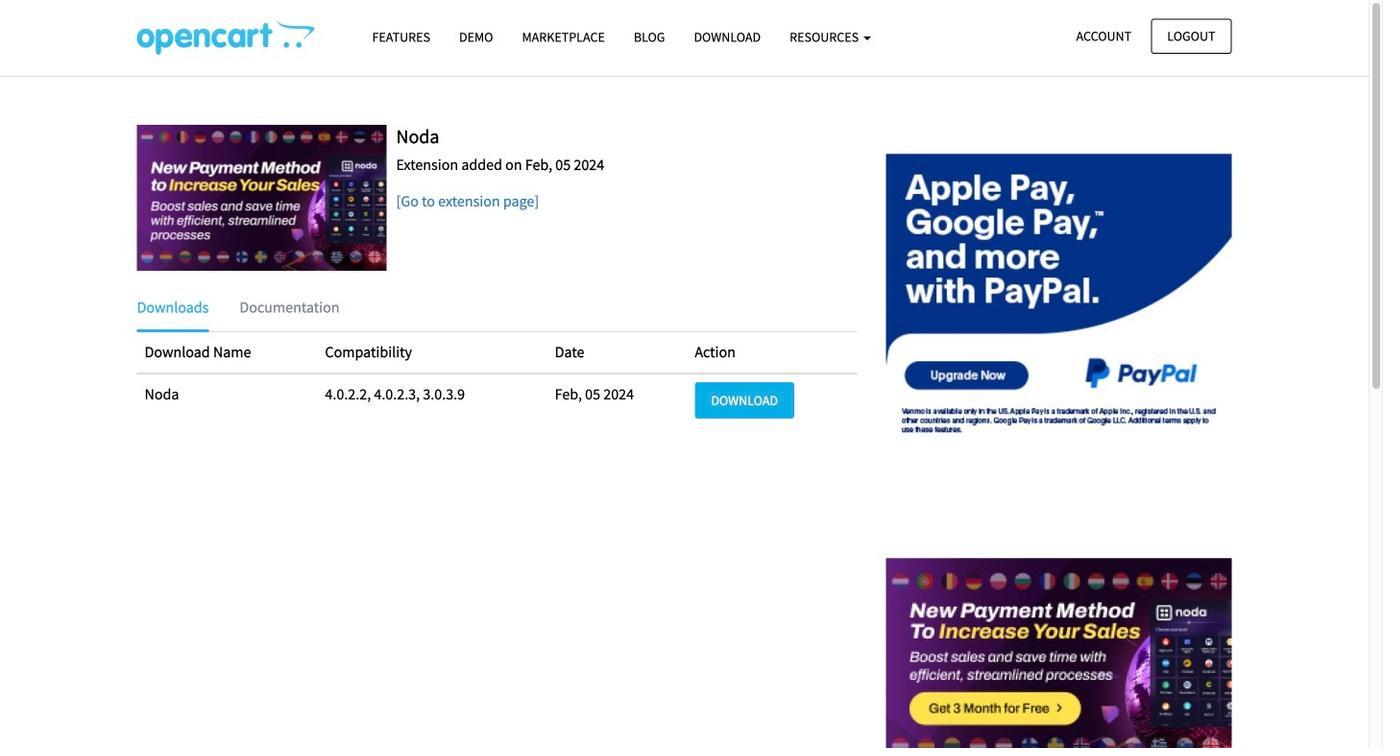 Task type: describe. For each thing, give the bounding box(es) containing it.
paypal blog image
[[886, 125, 1232, 471]]

0 vertical spatial noda image
[[137, 125, 387, 271]]



Task type: vqa. For each thing, say whether or not it's contained in the screenshot.
Terms link
no



Task type: locate. For each thing, give the bounding box(es) containing it.
1 vertical spatial noda image
[[886, 490, 1232, 748]]

1 horizontal spatial noda image
[[886, 490, 1232, 748]]

noda image
[[137, 125, 387, 271], [886, 490, 1232, 748]]

0 horizontal spatial noda image
[[137, 125, 387, 271]]



